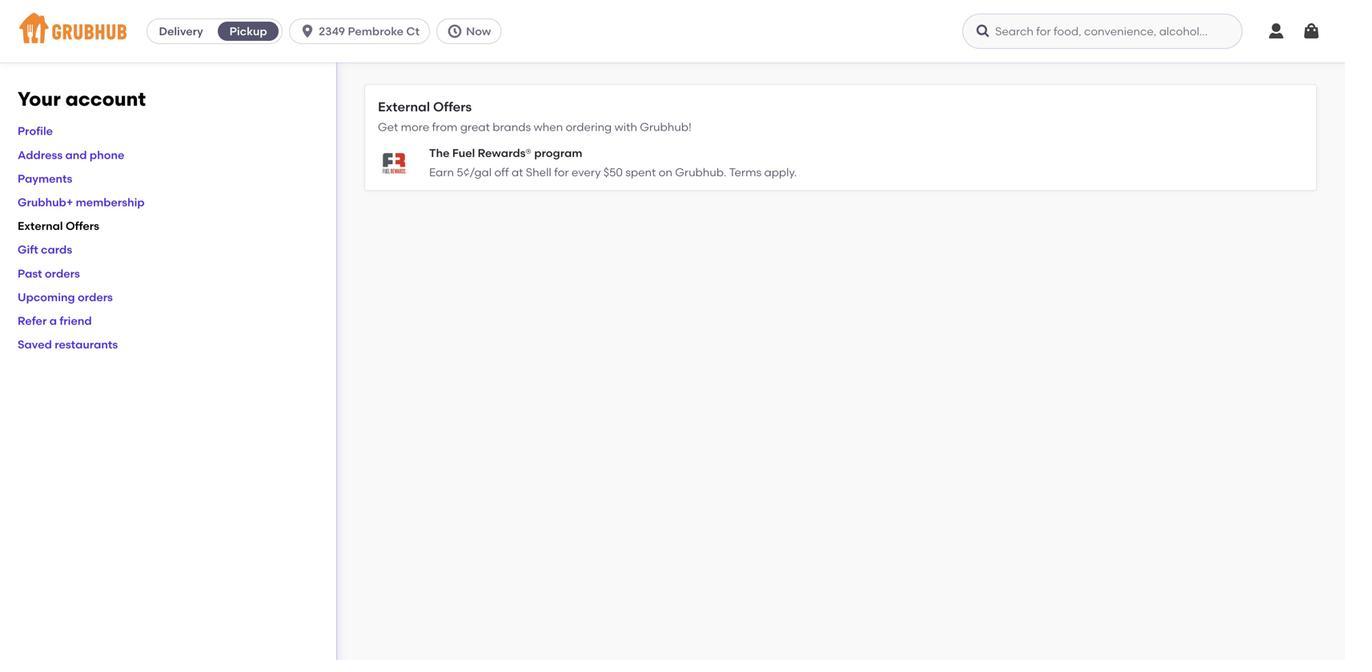 Task type: describe. For each thing, give the bounding box(es) containing it.
$50
[[604, 166, 623, 179]]

payments link
[[18, 172, 72, 185]]

your account
[[18, 87, 146, 111]]

brands
[[493, 120, 531, 134]]

external for external offers get more from great brands when ordering with grubhub!
[[378, 99, 430, 115]]

and
[[65, 148, 87, 162]]

1 horizontal spatial svg image
[[1267, 22, 1287, 41]]

pembroke
[[348, 24, 404, 38]]

restaurants
[[55, 338, 118, 351]]

great
[[460, 120, 490, 134]]

the fuel rewards® program earn 5¢/gal off at shell for every $50 spent on grubhub. terms apply.
[[429, 146, 797, 179]]

saved
[[18, 338, 52, 351]]

gift cards link
[[18, 243, 72, 257]]

2 svg image from the left
[[976, 23, 992, 39]]

now
[[466, 24, 491, 38]]

ct
[[406, 24, 420, 38]]

for
[[554, 166, 569, 179]]

cards
[[41, 243, 72, 257]]

external offers get more from great brands when ordering with grubhub!
[[378, 99, 692, 134]]

2349
[[319, 24, 345, 38]]

saved restaurants
[[18, 338, 118, 351]]

payments
[[18, 172, 72, 185]]

2349 pembroke ct button
[[289, 18, 437, 44]]

refer a friend link
[[18, 314, 92, 328]]

ordering
[[566, 120, 612, 134]]

spent
[[626, 166, 656, 179]]

pickup button
[[215, 18, 282, 44]]

off
[[495, 166, 509, 179]]

delivery
[[159, 24, 203, 38]]

external offers link
[[18, 219, 99, 233]]

Search for food, convenience, alcohol... search field
[[963, 14, 1243, 49]]

address and phone link
[[18, 148, 124, 162]]

upcoming orders link
[[18, 290, 113, 304]]

upcoming
[[18, 290, 75, 304]]

svg image inside the now button
[[447, 23, 463, 39]]

grubhub.
[[676, 166, 727, 179]]

grubhub!
[[640, 120, 692, 134]]

phone
[[90, 148, 124, 162]]

fuel
[[452, 146, 475, 160]]

past orders
[[18, 267, 80, 280]]

from
[[432, 120, 458, 134]]

terms
[[729, 166, 762, 179]]

address and phone
[[18, 148, 124, 162]]

profile link
[[18, 124, 53, 138]]

svg image inside 2349 pembroke ct button
[[300, 23, 316, 39]]

saved restaurants link
[[18, 338, 118, 351]]

refer a friend
[[18, 314, 92, 328]]

more
[[401, 120, 430, 134]]

the fuel rewards® program partnership image image
[[378, 147, 410, 179]]

earn
[[429, 166, 454, 179]]



Task type: locate. For each thing, give the bounding box(es) containing it.
orders up upcoming orders
[[45, 267, 80, 280]]

gift cards
[[18, 243, 72, 257]]

with
[[615, 120, 638, 134]]

offers up from
[[433, 99, 472, 115]]

grubhub+ membership
[[18, 195, 145, 209]]

svg image
[[300, 23, 316, 39], [976, 23, 992, 39]]

at
[[512, 166, 523, 179]]

when
[[534, 120, 563, 134]]

orders up friend
[[78, 290, 113, 304]]

offers for external offers
[[66, 219, 99, 233]]

0 horizontal spatial svg image
[[300, 23, 316, 39]]

now button
[[437, 18, 508, 44]]

offers inside the external offers get more from great brands when ordering with grubhub!
[[433, 99, 472, 115]]

on
[[659, 166, 673, 179]]

0 vertical spatial orders
[[45, 267, 80, 280]]

1 horizontal spatial offers
[[433, 99, 472, 115]]

2 horizontal spatial svg image
[[1303, 22, 1322, 41]]

1 horizontal spatial external
[[378, 99, 430, 115]]

offers
[[433, 99, 472, 115], [66, 219, 99, 233]]

orders for upcoming orders
[[78, 290, 113, 304]]

1 svg image from the left
[[300, 23, 316, 39]]

grubhub+ membership link
[[18, 195, 145, 209]]

offers down grubhub+ membership link
[[66, 219, 99, 233]]

profile
[[18, 124, 53, 138]]

external inside the external offers get more from great brands when ordering with grubhub!
[[378, 99, 430, 115]]

pickup
[[230, 24, 267, 38]]

friend
[[60, 314, 92, 328]]

1 vertical spatial orders
[[78, 290, 113, 304]]

orders for past orders
[[45, 267, 80, 280]]

1 vertical spatial external
[[18, 219, 63, 233]]

1 horizontal spatial svg image
[[976, 23, 992, 39]]

program
[[535, 146, 583, 160]]

rewards®
[[478, 146, 532, 160]]

the
[[429, 146, 450, 160]]

orders
[[45, 267, 80, 280], [78, 290, 113, 304]]

past
[[18, 267, 42, 280]]

0 horizontal spatial svg image
[[447, 23, 463, 39]]

5¢/gal
[[457, 166, 492, 179]]

your
[[18, 87, 61, 111]]

upcoming orders
[[18, 290, 113, 304]]

external up more
[[378, 99, 430, 115]]

2349 pembroke ct
[[319, 24, 420, 38]]

past orders link
[[18, 267, 80, 280]]

main navigation navigation
[[0, 0, 1346, 62]]

account
[[65, 87, 146, 111]]

external for external offers
[[18, 219, 63, 233]]

delivery button
[[147, 18, 215, 44]]

0 vertical spatial external
[[378, 99, 430, 115]]

offers for external offers get more from great brands when ordering with grubhub!
[[433, 99, 472, 115]]

svg image
[[1267, 22, 1287, 41], [1303, 22, 1322, 41], [447, 23, 463, 39]]

external offers
[[18, 219, 99, 233]]

shell
[[526, 166, 552, 179]]

grubhub+
[[18, 195, 73, 209]]

gift
[[18, 243, 38, 257]]

refer
[[18, 314, 47, 328]]

get
[[378, 120, 398, 134]]

apply.
[[765, 166, 797, 179]]

1 vertical spatial offers
[[66, 219, 99, 233]]

0 horizontal spatial offers
[[66, 219, 99, 233]]

every
[[572, 166, 601, 179]]

external up gift cards link
[[18, 219, 63, 233]]

membership
[[76, 195, 145, 209]]

0 vertical spatial offers
[[433, 99, 472, 115]]

external
[[378, 99, 430, 115], [18, 219, 63, 233]]

0 horizontal spatial external
[[18, 219, 63, 233]]

a
[[49, 314, 57, 328]]

address
[[18, 148, 63, 162]]



Task type: vqa. For each thing, say whether or not it's contained in the screenshot.
'WORK' at the left top of page
no



